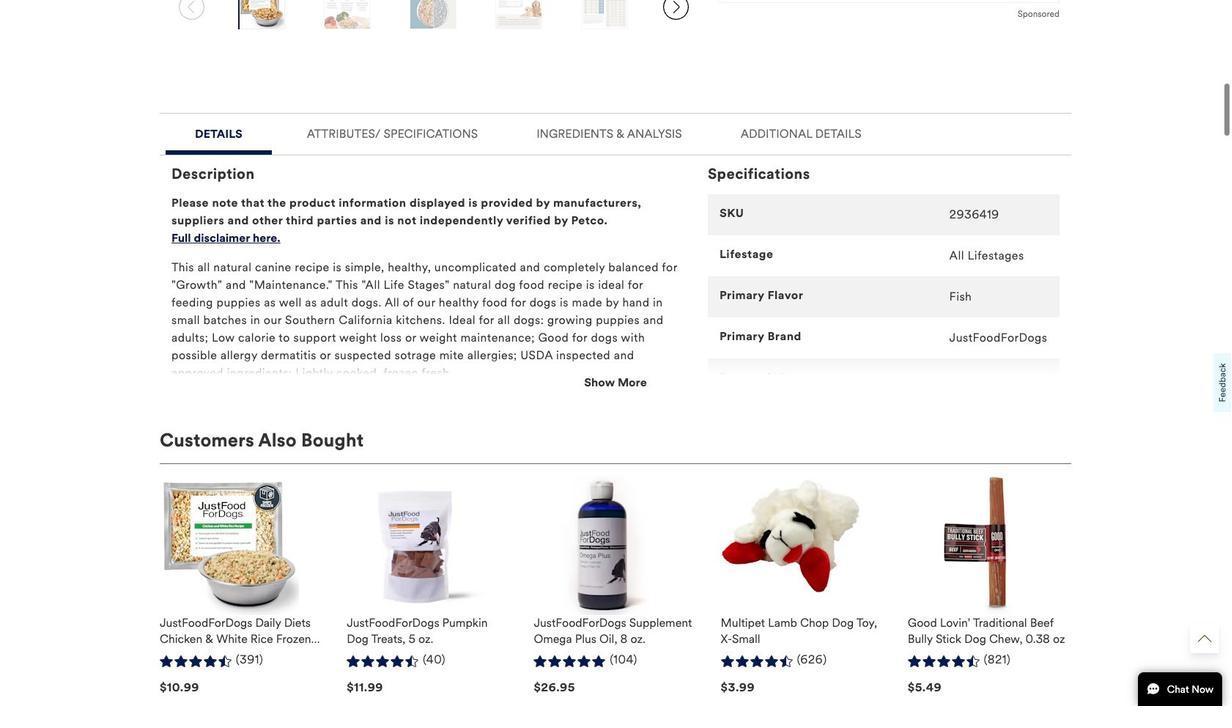Task type: locate. For each thing, give the bounding box(es) containing it.
product details tab list
[[160, 113, 1072, 546]]

justfoodfordogs daily diets fish & sweet potato frozen dog food, 18 oz. - thumbnail-1 image
[[239, 0, 284, 29]]

justfoodfordogs daily diets fish & sweet potato frozen dog food, 18 oz. - thumbnail-5 image
[[582, 0, 628, 29]]

justfoodfordogs daily diets fish & sweet potato frozen dog food, 18 oz. - thumbnail-2 image
[[325, 0, 370, 29]]

justfoodfordogs daily diets fish & sweet potato frozen dog food, 18 oz. - thumbnail-4 image
[[496, 0, 542, 29]]

scroll to top image
[[1199, 632, 1212, 645]]



Task type: vqa. For each thing, say whether or not it's contained in the screenshot.
right Set
no



Task type: describe. For each thing, give the bounding box(es) containing it.
justfoodfordogs daily diets fish & sweet potato frozen dog food, 18 oz. - thumbnail-3 image
[[411, 0, 456, 29]]



